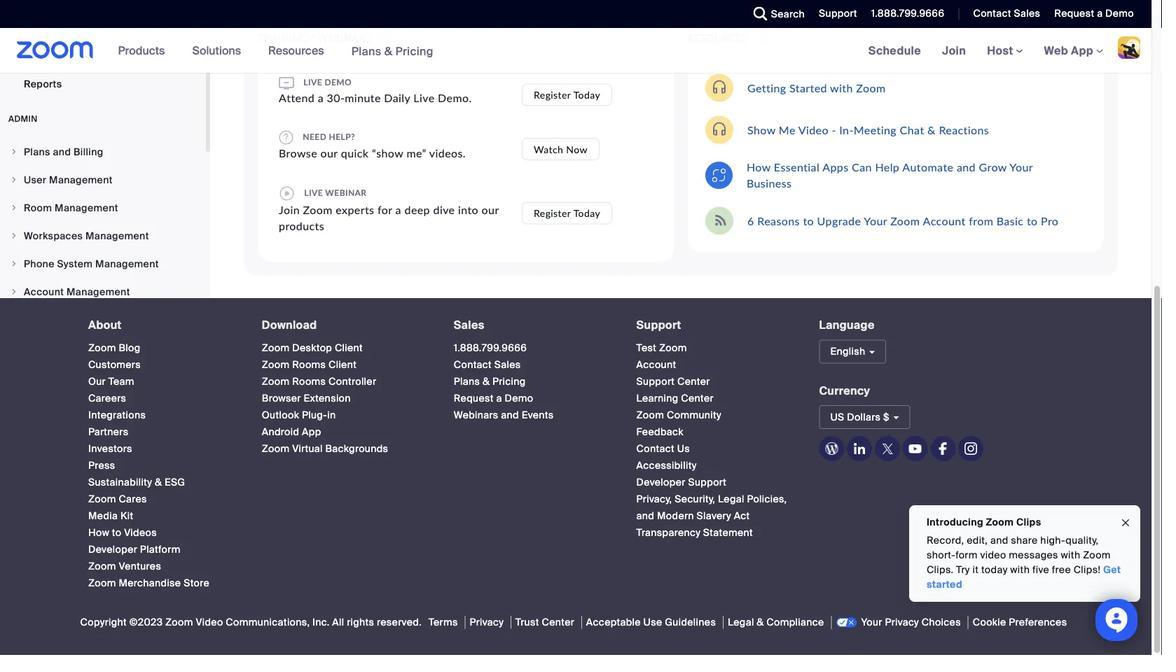 Task type: vqa. For each thing, say whether or not it's contained in the screenshot.


Task type: describe. For each thing, give the bounding box(es) containing it.
right image for account management
[[10, 288, 18, 297]]

webinars
[[454, 410, 498, 422]]

and inside how essential apps can help automate and grow your business
[[957, 161, 976, 174]]

©2023
[[129, 617, 163, 630]]

register today button for attend a 30-minute daily live demo.
[[522, 84, 612, 106]]

accessibility link
[[636, 460, 697, 473]]

1.888.799.9666 contact sales plans & pricing request a demo webinars and events
[[454, 342, 554, 422]]

user management menu item
[[0, 167, 206, 194]]

need
[[303, 132, 327, 142]]

plans for plans and billing
[[24, 146, 50, 159]]

a left 30-
[[318, 91, 324, 105]]

sustainability & esg link
[[88, 477, 185, 490]]

desktop
[[292, 342, 332, 355]]

support down account link
[[636, 376, 675, 389]]

support up security,
[[688, 477, 727, 490]]

2 horizontal spatial account
[[923, 214, 966, 228]]

rights
[[347, 617, 374, 630]]

how inside how essential apps can help automate and grow your business
[[747, 161, 771, 174]]

resources button
[[268, 28, 330, 73]]

esg
[[165, 477, 185, 490]]

profile picture image
[[1118, 36, 1140, 59]]

developer support link
[[636, 477, 727, 490]]

record,
[[927, 534, 964, 547]]

request inside 1.888.799.9666 contact sales plans & pricing request a demo webinars and events
[[454, 393, 494, 406]]

watch
[[534, 144, 563, 156]]

preferences
[[1009, 617, 1067, 630]]

2 horizontal spatial to
[[1027, 214, 1038, 228]]

outlook plug-in link
[[262, 410, 336, 422]]

us
[[830, 411, 844, 424]]

download link
[[262, 318, 317, 333]]

video
[[980, 549, 1006, 562]]

scheduler link
[[0, 41, 206, 69]]

our inside join zoom experts for a deep dive into our products
[[482, 203, 499, 217]]

basic
[[997, 214, 1024, 228]]

register for join zoom experts for a deep dive into our products
[[534, 208, 571, 220]]

today for attend a 30-minute daily live demo.
[[573, 89, 601, 101]]

controller
[[329, 376, 376, 389]]

guidelines
[[665, 617, 716, 630]]

phone system management
[[24, 258, 159, 271]]

clips.
[[927, 564, 954, 577]]

support right search
[[819, 7, 857, 20]]

show me video - in-meeting chat & reactions link
[[747, 123, 989, 137]]

1 vertical spatial with
[[1061, 549, 1080, 562]]

1 vertical spatial video
[[196, 617, 223, 630]]

your inside how essential apps can help automate and grow your business
[[1010, 161, 1033, 174]]

sales link
[[454, 318, 485, 333]]

room management menu item
[[0, 195, 206, 222]]

phone
[[24, 258, 54, 271]]

partners
[[88, 426, 129, 439]]

us dollars $
[[830, 411, 889, 424]]

transparency
[[636, 527, 701, 540]]

cookie preferences link
[[968, 617, 1071, 630]]

and inside menu item
[[53, 146, 71, 159]]

6
[[747, 214, 754, 228]]

android
[[262, 426, 299, 439]]

right image for workspaces
[[10, 232, 18, 241]]

upgrade
[[817, 214, 861, 228]]

trust
[[515, 617, 539, 630]]

virtual
[[292, 443, 323, 456]]

all
[[332, 617, 344, 630]]

slavery
[[697, 510, 731, 523]]

feedback button
[[636, 426, 684, 439]]

language
[[819, 318, 875, 333]]

search button
[[743, 0, 808, 28]]

browser extension link
[[262, 393, 351, 406]]

join for join zoom experts for a deep dive into our products
[[279, 203, 300, 217]]

trust center
[[515, 617, 574, 630]]

1.888.799.9666 button up schedule link
[[871, 7, 945, 20]]

customers
[[88, 359, 141, 372]]

support up test zoom link
[[636, 318, 681, 333]]

& inside zoom blog customers our team careers integrations partners investors press sustainability & esg zoom cares media kit how to videos developer platform zoom ventures zoom merchandise store
[[155, 477, 162, 490]]

product information navigation
[[108, 28, 444, 74]]

partners link
[[88, 426, 129, 439]]

watch now
[[534, 144, 588, 156]]

right image for plans
[[10, 148, 18, 157]]

daily
[[384, 91, 410, 105]]

web
[[1044, 43, 1068, 58]]

1 privacy from the left
[[470, 617, 504, 630]]

developer inside test zoom account support center learning center zoom community feedback contact us accessibility developer support privacy, security, legal policies, and modern slavery act transparency statement
[[636, 477, 686, 490]]

legal & compliance
[[728, 617, 824, 630]]

acceptable use guidelines link
[[581, 617, 720, 630]]

clips
[[1016, 516, 1041, 529]]

compliance
[[767, 617, 824, 630]]

acceptable use guidelines
[[586, 617, 716, 630]]

search
[[771, 7, 805, 20]]

& inside 1.888.799.9666 contact sales plans & pricing request a demo webinars and events
[[483, 376, 490, 389]]

zoom community link
[[636, 410, 721, 422]]

reasons
[[757, 214, 800, 228]]

press
[[88, 460, 115, 473]]

management for user management
[[49, 174, 113, 187]]

0 vertical spatial video
[[798, 123, 829, 137]]

getting started with zoom
[[747, 81, 886, 95]]

show me video - in-meeting chat & reactions
[[747, 123, 989, 137]]

1 vertical spatial your
[[864, 214, 887, 228]]

browser
[[262, 393, 301, 406]]

0 horizontal spatial our
[[321, 146, 338, 160]]

account inside test zoom account support center learning center zoom community feedback contact us accessibility developer support privacy, security, legal policies, and modern slavery act transparency statement
[[636, 359, 676, 372]]

management down workspaces management menu item
[[95, 258, 159, 271]]

how inside zoom blog customers our team careers integrations partners investors press sustainability & esg zoom cares media kit how to videos developer platform zoom ventures zoom merchandise store
[[88, 527, 109, 540]]

chat
[[900, 123, 924, 137]]

contact us link
[[636, 443, 690, 456]]

1.888.799.9666 link
[[454, 342, 527, 355]]

extension
[[304, 393, 351, 406]]

demo
[[325, 77, 352, 88]]

your privacy choices
[[861, 617, 961, 630]]

register today button for join zoom experts for a deep dive into our products
[[522, 202, 612, 225]]

join zoom experts for a deep dive into our products
[[279, 203, 499, 233]]

plans and billing menu item
[[0, 139, 206, 166]]

6 reasons to upgrade your zoom account from basic to pro link
[[747, 214, 1059, 228]]

right image for phone system management
[[10, 260, 18, 269]]

store
[[184, 578, 210, 591]]

pricing inside "product information" navigation
[[395, 44, 434, 58]]

$
[[883, 411, 889, 424]]

join for join
[[942, 43, 966, 58]]

1 horizontal spatial demo
[[1105, 7, 1134, 20]]

plans inside 1.888.799.9666 contact sales plans & pricing request a demo webinars and events
[[454, 376, 480, 389]]

me"
[[407, 146, 426, 160]]

reserved.
[[377, 617, 422, 630]]

web app
[[1044, 43, 1093, 58]]

training / webinars
[[258, 33, 371, 44]]

getting
[[747, 81, 786, 95]]

copyright
[[80, 617, 127, 630]]

help
[[875, 161, 900, 174]]

acceptable
[[586, 617, 641, 630]]

1 vertical spatial center
[[681, 393, 714, 406]]

share
[[1011, 534, 1038, 547]]

zoom inside record, edit, and share high-quality, short-form video messages with zoom clips. try it today with five free clips!
[[1083, 549, 1111, 562]]

integrations
[[88, 410, 146, 422]]

personal menu menu
[[0, 0, 206, 100]]

meeting
[[854, 123, 897, 137]]

right image for user management
[[10, 176, 18, 185]]

1 horizontal spatial to
[[803, 214, 814, 228]]

contact inside test zoom account support center learning center zoom community feedback contact us accessibility developer support privacy, security, legal policies, and modern slavery act transparency statement
[[636, 443, 675, 456]]

cookie
[[973, 617, 1006, 630]]

2 rooms from the top
[[292, 376, 326, 389]]

register today for join zoom experts for a deep dive into our products
[[534, 208, 601, 220]]

2 horizontal spatial contact
[[973, 7, 1011, 20]]

demo inside 1.888.799.9666 contact sales plans & pricing request a demo webinars and events
[[505, 393, 533, 406]]

our
[[88, 376, 106, 389]]

billing
[[74, 146, 103, 159]]



Task type: locate. For each thing, give the bounding box(es) containing it.
to down media kit 'link' at the left bottom of page
[[112, 527, 122, 540]]

settings link
[[0, 12, 206, 40]]

2 horizontal spatial plans
[[454, 376, 480, 389]]

scheduler
[[24, 48, 73, 61]]

0 horizontal spatial privacy
[[470, 617, 504, 630]]

right image inside workspaces management menu item
[[10, 232, 18, 241]]

0 vertical spatial center
[[677, 376, 710, 389]]

register today down the watch now button
[[534, 208, 601, 220]]

0 vertical spatial how
[[747, 161, 771, 174]]

center up "learning center" link
[[677, 376, 710, 389]]

sales inside 1.888.799.9666 contact sales plans & pricing request a demo webinars and events
[[494, 359, 521, 372]]

plans up webinars
[[454, 376, 480, 389]]

use
[[643, 617, 662, 630]]

sales up 'host' dropdown button
[[1014, 7, 1041, 20]]

inc.
[[312, 617, 330, 630]]

0 vertical spatial register today button
[[522, 84, 612, 106]]

2 register from the top
[[534, 208, 571, 220]]

1 horizontal spatial pricing
[[492, 376, 526, 389]]

plans for plans & pricing
[[351, 44, 381, 58]]

"show
[[372, 146, 403, 160]]

right image left user
[[10, 176, 18, 185]]

user management
[[24, 174, 113, 187]]

grow
[[979, 161, 1007, 174]]

0 vertical spatial demo
[[1105, 7, 1134, 20]]

and down 'privacy,'
[[636, 510, 654, 523]]

account inside menu item
[[24, 286, 64, 299]]

and inside test zoom account support center learning center zoom community feedback contact us accessibility developer support privacy, security, legal policies, and modern slavery act transparency statement
[[636, 510, 654, 523]]

pricing up live
[[395, 44, 434, 58]]

0 vertical spatial pricing
[[395, 44, 434, 58]]

pricing up webinars and events link
[[492, 376, 526, 389]]

0 vertical spatial register
[[534, 89, 571, 101]]

join left host
[[942, 43, 966, 58]]

live
[[304, 77, 322, 88], [304, 188, 323, 198]]

live for zoom
[[304, 188, 323, 198]]

management for room management
[[55, 202, 118, 215]]

workspaces
[[24, 230, 83, 243]]

1 horizontal spatial account
[[636, 359, 676, 372]]

request up web app "dropdown button"
[[1055, 7, 1094, 20]]

test
[[636, 342, 657, 355]]

live
[[414, 91, 435, 105]]

today up now
[[573, 89, 601, 101]]

register today up the watch now button
[[534, 89, 601, 101]]

today
[[573, 89, 601, 101], [573, 208, 601, 220]]

1 right image from the top
[[10, 148, 18, 157]]

developer down "how to videos" link
[[88, 544, 137, 557]]

1 vertical spatial register
[[534, 208, 571, 220]]

rooms down zoom rooms client link
[[292, 376, 326, 389]]

legal inside test zoom account support center learning center zoom community feedback contact us accessibility developer support privacy, security, legal policies, and modern slavery act transparency statement
[[718, 494, 744, 507]]

2 vertical spatial center
[[542, 617, 574, 630]]

your left choices
[[861, 617, 882, 630]]

form
[[956, 549, 978, 562]]

management down room management menu item
[[85, 230, 149, 243]]

2 vertical spatial account
[[636, 359, 676, 372]]

contact down 1.888.799.9666 link
[[454, 359, 492, 372]]

0 vertical spatial contact
[[973, 7, 1011, 20]]

0 vertical spatial today
[[573, 89, 601, 101]]

1.888.799.9666 for 1.888.799.9666
[[871, 7, 945, 20]]

attend
[[279, 91, 315, 105]]

0 vertical spatial sales
[[1014, 7, 1041, 20]]

1 right image from the top
[[10, 176, 18, 185]]

0 vertical spatial app
[[1071, 43, 1093, 58]]

1 horizontal spatial plans
[[351, 44, 381, 58]]

rooms
[[292, 359, 326, 372], [292, 376, 326, 389]]

2 window new image from the left
[[752, 33, 770, 44]]

app down plug-
[[302, 426, 321, 439]]

act
[[734, 510, 750, 523]]

and left events in the bottom left of the page
[[501, 410, 519, 422]]

team
[[108, 376, 134, 389]]

1 vertical spatial app
[[302, 426, 321, 439]]

2 horizontal spatial with
[[1061, 549, 1080, 562]]

1 vertical spatial sales
[[454, 318, 485, 333]]

copyright ©2023 zoom video communications, inc. all rights reserved. terms
[[80, 617, 458, 630]]

right image inside user management menu item
[[10, 176, 18, 185]]

& inside "product information" navigation
[[384, 44, 393, 58]]

getting started with zoom link
[[747, 81, 886, 95]]

0 vertical spatial live
[[304, 77, 322, 88]]

contact inside 1.888.799.9666 contact sales plans & pricing request a demo webinars and events
[[454, 359, 492, 372]]

4 right image from the top
[[10, 288, 18, 297]]

right image inside room management menu item
[[10, 204, 18, 213]]

0 horizontal spatial plans
[[24, 146, 50, 159]]

plans and billing
[[24, 146, 103, 159]]

blog
[[119, 342, 140, 355]]

banner containing products
[[0, 28, 1152, 74]]

contact up host
[[973, 7, 1011, 20]]

window new image right webinars
[[377, 33, 394, 44]]

0 vertical spatial join
[[942, 43, 966, 58]]

video down store
[[196, 617, 223, 630]]

center right trust
[[542, 617, 574, 630]]

developer down accessibility
[[636, 477, 686, 490]]

1 horizontal spatial developer
[[636, 477, 686, 490]]

window new image
[[377, 33, 394, 44], [752, 33, 770, 44]]

privacy,
[[636, 494, 672, 507]]

get started link
[[927, 564, 1121, 592]]

today down now
[[573, 208, 601, 220]]

2 vertical spatial contact
[[636, 443, 675, 456]]

0 horizontal spatial pricing
[[395, 44, 434, 58]]

0 horizontal spatial with
[[830, 81, 853, 95]]

plans up user
[[24, 146, 50, 159]]

request up webinars
[[454, 393, 494, 406]]

quality,
[[1066, 534, 1099, 547]]

1 vertical spatial client
[[329, 359, 357, 372]]

right image inside account management menu item
[[10, 288, 18, 297]]

quick
[[341, 146, 369, 160]]

management down the billing
[[49, 174, 113, 187]]

0 vertical spatial our
[[321, 146, 338, 160]]

and up video
[[990, 534, 1008, 547]]

1 vertical spatial contact
[[454, 359, 492, 372]]

register today button down the watch now button
[[522, 202, 612, 225]]

apps
[[823, 161, 849, 174]]

window new image for training / webinars
[[377, 33, 394, 44]]

zoom
[[856, 81, 886, 95], [303, 203, 333, 217], [890, 214, 920, 228], [88, 342, 116, 355], [262, 342, 290, 355], [659, 342, 687, 355], [262, 359, 290, 372], [262, 376, 290, 389], [636, 410, 664, 422], [262, 443, 290, 456], [88, 494, 116, 507], [986, 516, 1014, 529], [1083, 549, 1111, 562], [88, 561, 116, 574], [88, 578, 116, 591], [165, 617, 193, 630]]

account down test zoom link
[[636, 359, 676, 372]]

1.888.799.9666 inside 1.888.799.9666 contact sales plans & pricing request a demo webinars and events
[[454, 342, 527, 355]]

live for a
[[304, 77, 322, 88]]

1 register from the top
[[534, 89, 571, 101]]

1 vertical spatial rooms
[[292, 376, 326, 389]]

legal
[[718, 494, 744, 507], [728, 617, 754, 630]]

close image
[[1120, 515, 1131, 531]]

1 vertical spatial today
[[573, 208, 601, 220]]

to left "pro"
[[1027, 214, 1038, 228]]

live left webinar
[[304, 188, 323, 198]]

outlook
[[262, 410, 299, 422]]

2 horizontal spatial sales
[[1014, 7, 1041, 20]]

1 vertical spatial account
[[24, 286, 64, 299]]

a right for
[[396, 203, 401, 217]]

0 vertical spatial request
[[1055, 7, 1094, 20]]

0 horizontal spatial developer
[[88, 544, 137, 557]]

register down the watch
[[534, 208, 571, 220]]

legal right guidelines
[[728, 617, 754, 630]]

management down 'phone system management' menu item
[[67, 286, 130, 299]]

0 vertical spatial account
[[923, 214, 966, 228]]

sales up 1.888.799.9666 link
[[454, 318, 485, 333]]

video left -
[[798, 123, 829, 137]]

1 rooms from the top
[[292, 359, 326, 372]]

demo
[[1105, 7, 1134, 20], [505, 393, 533, 406]]

demo.
[[438, 91, 472, 105]]

0 horizontal spatial 1.888.799.9666
[[454, 342, 527, 355]]

our down need help?
[[321, 146, 338, 160]]

& right webinars
[[384, 44, 393, 58]]

careers
[[88, 393, 126, 406]]

right image left account management
[[10, 288, 18, 297]]

1 vertical spatial pricing
[[492, 376, 526, 389]]

right image for room management
[[10, 204, 18, 213]]

accessibility
[[636, 460, 697, 473]]

register for attend a 30-minute daily live demo.
[[534, 89, 571, 101]]

management for workspaces management
[[85, 230, 149, 243]]

app right web
[[1071, 43, 1093, 58]]

0 vertical spatial register today
[[534, 89, 601, 101]]

1 horizontal spatial privacy
[[885, 617, 919, 630]]

reports link
[[0, 70, 206, 98]]

policies,
[[747, 494, 787, 507]]

support
[[819, 7, 857, 20], [636, 318, 681, 333], [636, 376, 675, 389], [688, 477, 727, 490]]

2 today from the top
[[573, 208, 601, 220]]

rooms down desktop
[[292, 359, 326, 372]]

experts
[[336, 203, 374, 217]]

a up web app "dropdown button"
[[1097, 7, 1103, 20]]

0 horizontal spatial demo
[[505, 393, 533, 406]]

1 horizontal spatial join
[[942, 43, 966, 58]]

live up attend
[[304, 77, 322, 88]]

zoom desktop client link
[[262, 342, 363, 355]]

management up workspaces management
[[55, 202, 118, 215]]

0 horizontal spatial contact
[[454, 359, 492, 372]]

pro
[[1041, 214, 1059, 228]]

privacy link
[[465, 617, 508, 630]]

demo up webinars and events link
[[505, 393, 533, 406]]

1 horizontal spatial how
[[747, 161, 771, 174]]

1 horizontal spatial 1.888.799.9666
[[871, 7, 945, 20]]

account left the from
[[923, 214, 966, 228]]

live webinar
[[302, 188, 367, 198]]

right image inside 'phone system management' menu item
[[10, 260, 18, 269]]

solutions button
[[192, 28, 247, 73]]

and left grow
[[957, 161, 976, 174]]

2 right image from the top
[[10, 204, 18, 213]]

1 vertical spatial legal
[[728, 617, 754, 630]]

and inside 1.888.799.9666 contact sales plans & pricing request a demo webinars and events
[[501, 410, 519, 422]]

2 vertical spatial your
[[861, 617, 882, 630]]

products button
[[118, 28, 171, 73]]

app inside zoom desktop client zoom rooms client zoom rooms controller browser extension outlook plug-in android app zoom virtual backgrounds
[[302, 426, 321, 439]]

0 vertical spatial legal
[[718, 494, 744, 507]]

1 vertical spatial request
[[454, 393, 494, 406]]

admin menu menu
[[0, 139, 206, 335]]

2 privacy from the left
[[885, 617, 919, 630]]

sales down 1.888.799.9666 link
[[494, 359, 521, 372]]

0 vertical spatial developer
[[636, 477, 686, 490]]

now
[[566, 144, 588, 156]]

join inside meetings navigation
[[942, 43, 966, 58]]

right image left phone
[[10, 260, 18, 269]]

feedback
[[636, 426, 684, 439]]

1 horizontal spatial contact
[[636, 443, 675, 456]]

resources
[[268, 43, 324, 58]]

pricing inside 1.888.799.9666 contact sales plans & pricing request a demo webinars and events
[[492, 376, 526, 389]]

schedule
[[868, 43, 921, 58]]

2 vertical spatial sales
[[494, 359, 521, 372]]

plans & pricing
[[351, 44, 434, 58]]

join up the products
[[279, 203, 300, 217]]

plans
[[351, 44, 381, 58], [24, 146, 50, 159], [454, 376, 480, 389]]

your privacy choices link
[[831, 617, 965, 630]]

account management menu item
[[0, 279, 206, 306]]

0 vertical spatial 1.888.799.9666
[[871, 7, 945, 20]]

right image
[[10, 176, 18, 185], [10, 204, 18, 213], [10, 260, 18, 269], [10, 288, 18, 297]]

join
[[942, 43, 966, 58], [279, 203, 300, 217]]

phone system management menu item
[[0, 251, 206, 278]]

1 vertical spatial right image
[[10, 232, 18, 241]]

edit,
[[967, 534, 988, 547]]

1 horizontal spatial request
[[1055, 7, 1094, 20]]

how down media
[[88, 527, 109, 540]]

learning center link
[[636, 393, 714, 406]]

our right into
[[482, 203, 499, 217]]

1 vertical spatial 1.888.799.9666
[[454, 342, 527, 355]]

right image left workspaces
[[10, 232, 18, 241]]

1 horizontal spatial our
[[482, 203, 499, 217]]

with right started
[[830, 81, 853, 95]]

a inside join zoom experts for a deep dive into our products
[[396, 203, 401, 217]]

developer inside zoom blog customers our team careers integrations partners investors press sustainability & esg zoom cares media kit how to videos developer platform zoom ventures zoom merchandise store
[[88, 544, 137, 557]]

1 vertical spatial our
[[482, 203, 499, 217]]

0 vertical spatial client
[[335, 342, 363, 355]]

0 vertical spatial rooms
[[292, 359, 326, 372]]

0 horizontal spatial window new image
[[377, 33, 394, 44]]

contact down feedback
[[636, 443, 675, 456]]

register today button up the watch now button
[[522, 84, 612, 106]]

record, edit, and share high-quality, short-form video messages with zoom clips. try it today with five free clips!
[[927, 534, 1111, 577]]

automate
[[902, 161, 954, 174]]

0 horizontal spatial sales
[[454, 318, 485, 333]]

1 horizontal spatial sales
[[494, 359, 521, 372]]

terms
[[429, 617, 458, 630]]

join inside join zoom experts for a deep dive into our products
[[279, 203, 300, 217]]

1.888.799.9666 for 1.888.799.9666 contact sales plans & pricing request a demo webinars and events
[[454, 342, 527, 355]]

statement
[[703, 527, 753, 540]]

2 right image from the top
[[10, 232, 18, 241]]

right image inside the plans and billing menu item
[[10, 148, 18, 157]]

deep
[[405, 203, 430, 217]]

user
[[24, 174, 46, 187]]

videos.
[[429, 146, 466, 160]]

0 vertical spatial right image
[[10, 148, 18, 157]]

to right reasons
[[803, 214, 814, 228]]

currency
[[819, 384, 870, 399]]

request a demo
[[1055, 7, 1134, 20]]

management for account management
[[67, 286, 130, 299]]

window new image down search button
[[752, 33, 770, 44]]

0 horizontal spatial request
[[454, 393, 494, 406]]

2 vertical spatial with
[[1010, 564, 1030, 577]]

to inside zoom blog customers our team careers integrations partners investors press sustainability & esg zoom cares media kit how to videos developer platform zoom ventures zoom merchandise store
[[112, 527, 122, 540]]

your right grow
[[1010, 161, 1033, 174]]

workspaces management menu item
[[0, 223, 206, 250]]

legal up act
[[718, 494, 744, 507]]

terms link
[[424, 617, 462, 630]]

app inside meetings navigation
[[1071, 43, 1093, 58]]

2 register today button from the top
[[522, 202, 612, 225]]

1 horizontal spatial window new image
[[752, 33, 770, 44]]

1 today from the top
[[573, 89, 601, 101]]

today for join zoom experts for a deep dive into our products
[[573, 208, 601, 220]]

0 horizontal spatial app
[[302, 426, 321, 439]]

register today for attend a 30-minute daily live demo.
[[534, 89, 601, 101]]

plans inside "product information" navigation
[[351, 44, 381, 58]]

banner
[[0, 28, 1152, 74]]

your right upgrade
[[864, 214, 887, 228]]

introducing
[[927, 516, 984, 529]]

0 vertical spatial your
[[1010, 161, 1033, 174]]

1 horizontal spatial with
[[1010, 564, 1030, 577]]

request a demo link
[[1044, 0, 1152, 28], [1055, 7, 1134, 20], [454, 393, 533, 406]]

1 register today from the top
[[534, 89, 601, 101]]

settings
[[24, 19, 64, 32]]

webinars
[[317, 33, 371, 44]]

1 horizontal spatial video
[[798, 123, 829, 137]]

1 vertical spatial developer
[[88, 544, 137, 557]]

system
[[57, 258, 93, 271]]

need help?
[[301, 132, 355, 142]]

1 vertical spatial how
[[88, 527, 109, 540]]

account down phone
[[24, 286, 64, 299]]

meetings navigation
[[858, 28, 1152, 74]]

register up the watch
[[534, 89, 571, 101]]

1 vertical spatial register today button
[[522, 202, 612, 225]]

window new image for resources
[[752, 33, 770, 44]]

and inside record, edit, and share high-quality, short-form video messages with zoom clips. try it today with five free clips!
[[990, 534, 1008, 547]]

zoom logo image
[[17, 41, 94, 59]]

browse our quick "show me" videos.
[[279, 146, 466, 160]]

right image
[[10, 148, 18, 157], [10, 232, 18, 241]]

0 vertical spatial with
[[830, 81, 853, 95]]

1 vertical spatial demo
[[505, 393, 533, 406]]

demo up profile picture
[[1105, 7, 1134, 20]]

1 register today button from the top
[[522, 84, 612, 106]]

0 horizontal spatial to
[[112, 527, 122, 540]]

right image left room
[[10, 204, 18, 213]]

zoom ventures link
[[88, 561, 161, 574]]

0 horizontal spatial account
[[24, 286, 64, 299]]

& down 1.888.799.9666 link
[[483, 376, 490, 389]]

& left 'esg'
[[155, 477, 162, 490]]

1 horizontal spatial app
[[1071, 43, 1093, 58]]

with down messages
[[1010, 564, 1030, 577]]

1.888.799.9666 up schedule link
[[871, 7, 945, 20]]

1.888.799.9666 inside button
[[871, 7, 945, 20]]

host button
[[987, 43, 1023, 58]]

& left compliance
[[757, 617, 764, 630]]

1.888.799.9666 down sales link on the left
[[454, 342, 527, 355]]

1 vertical spatial join
[[279, 203, 300, 217]]

from
[[969, 214, 993, 228]]

2 register today from the top
[[534, 208, 601, 220]]

0 horizontal spatial join
[[279, 203, 300, 217]]

3 right image from the top
[[10, 260, 18, 269]]

get started
[[927, 564, 1121, 592]]

/
[[310, 33, 315, 44]]

1 vertical spatial plans
[[24, 146, 50, 159]]

messages
[[1009, 549, 1058, 562]]

& right chat
[[928, 123, 936, 137]]

download
[[262, 318, 317, 333]]

plans inside menu item
[[24, 146, 50, 159]]

with up free
[[1061, 549, 1080, 562]]

0 horizontal spatial how
[[88, 527, 109, 540]]

privacy left trust
[[470, 617, 504, 630]]

and left the billing
[[53, 146, 71, 159]]

join link
[[932, 28, 977, 73]]

room management
[[24, 202, 118, 215]]

2 vertical spatial plans
[[454, 376, 480, 389]]

privacy left choices
[[885, 617, 919, 630]]

legal & compliance link
[[723, 617, 828, 630]]

how up business
[[747, 161, 771, 174]]

1 vertical spatial live
[[304, 188, 323, 198]]

test zoom account support center learning center zoom community feedback contact us accessibility developer support privacy, security, legal policies, and modern slavery act transparency statement
[[636, 342, 787, 540]]

schedule link
[[858, 28, 932, 73]]

0 vertical spatial plans
[[351, 44, 381, 58]]

1 vertical spatial register today
[[534, 208, 601, 220]]

a up webinars and events link
[[496, 393, 502, 406]]

center up community
[[681, 393, 714, 406]]

zoom inside join zoom experts for a deep dive into our products
[[303, 203, 333, 217]]

right image down "admin"
[[10, 148, 18, 157]]

1.888.799.9666 button up schedule on the top of the page
[[861, 0, 948, 28]]

0 horizontal spatial video
[[196, 617, 223, 630]]

client
[[335, 342, 363, 355], [329, 359, 357, 372]]

a inside 1.888.799.9666 contact sales plans & pricing request a demo webinars and events
[[496, 393, 502, 406]]

for
[[378, 203, 392, 217]]

1 window new image from the left
[[377, 33, 394, 44]]

dive
[[433, 203, 455, 217]]

plans up demo
[[351, 44, 381, 58]]

in-
[[839, 123, 854, 137]]



